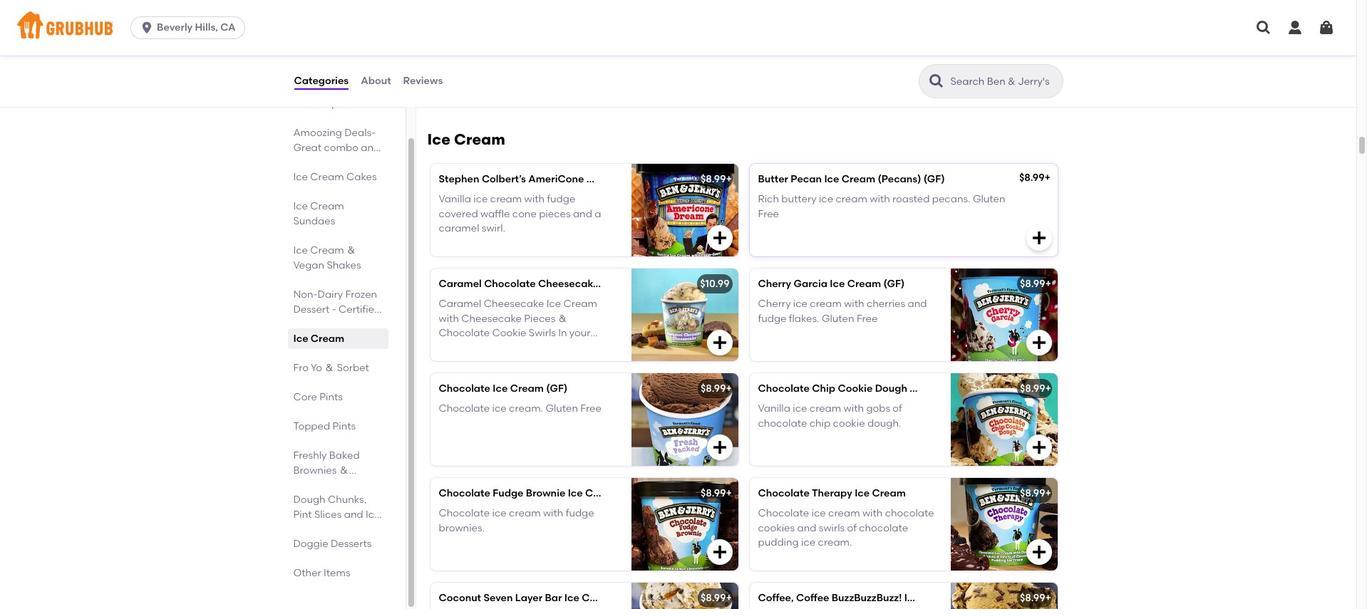 Task type: vqa. For each thing, say whether or not it's contained in the screenshot.
Categories button
yes



Task type: describe. For each thing, give the bounding box(es) containing it.
with inside chocolate ice cream with fudge brownies.
[[543, 508, 564, 520]]

cream for cone
[[490, 193, 522, 206]]

$8.99 + for chocolate therapy ice cream
[[1020, 488, 1052, 500]]

cream for swirls
[[829, 508, 860, 520]]

chocolate ice cream. gluten free
[[439, 403, 602, 415]]

1 horizontal spatial -
[[601, 278, 606, 290]]

$8.99 + for chocolate fudge brownie ice cream
[[701, 488, 732, 500]]

svg image for chocolate fudge brownie ice cream
[[711, 544, 728, 561]]

chocolate therapy ice cream
[[758, 488, 906, 500]]

vanilla ice cream with fudge covered waffle cone pieces and a caramel swirl.
[[439, 193, 601, 235]]

svg image for chocolate chip cookie dough ice cream
[[1031, 439, 1048, 456]]

(pecans)
[[878, 173, 922, 185]]

ice right cookie
[[910, 383, 925, 395]]

ice for chocolate ice cream (gf)
[[492, 403, 507, 415]]

about
[[361, 75, 391, 87]]

1 vertical spatial (gf)
[[884, 278, 905, 290]]

gobs
[[867, 403, 891, 415]]

chocolate fudge brownie ice cream image
[[631, 478, 738, 571]]

chocolate for chocolate ice cream with chocolate cookies and swirls of chocolate pudding ice cream.
[[758, 508, 809, 520]]

pints for topped pints
[[333, 421, 356, 433]]

slices
[[314, 509, 342, 521]]

beverly
[[157, 21, 193, 34]]

dough inside freshly baked brownies ＆ jumbo cookies dough chunks, pint slices and ice cream sandwhiches
[[293, 494, 326, 506]]

cream inside ice cream ＆ vegan shakes
[[310, 245, 344, 257]]

coconut
[[439, 593, 481, 605]]

americone
[[529, 173, 584, 185]]

cherry ice cream with cherries and fudge flakes. gluten free
[[758, 298, 927, 325]]

cone
[[513, 208, 537, 220]]

caramel
[[439, 222, 480, 235]]

＆ for cream
[[347, 245, 357, 257]]

pecan
[[791, 173, 822, 185]]

brownies.
[[439, 522, 485, 535]]

chocolate ice cream (gf) image
[[631, 374, 738, 466]]

Search Ben & Jerry's search field
[[949, 75, 1059, 88]]

svg image for cherry garcia ice cream (gf)
[[1031, 334, 1048, 352]]

+ for chocolate therapy ice cream
[[1046, 488, 1052, 500]]

cream inside the ice cream sundaes
[[310, 200, 344, 212]]

butter
[[758, 173, 789, 185]]

cherry for cherry ice cream with cherries and fudge flakes. gluten free
[[758, 298, 791, 310]]

coffee
[[796, 593, 830, 605]]

covered
[[439, 208, 478, 220]]

ice for stephen colbert's americone dream
[[474, 193, 488, 206]]

+ for chocolate fudge brownie ice cream
[[726, 488, 732, 500]]

combo
[[324, 142, 359, 154]]

mint chocolate chance nd - new image
[[631, 9, 738, 101]]

$8.99 + for cherry garcia ice cream (gf)
[[1020, 278, 1052, 290]]

garcia
[[794, 278, 828, 290]]

layer
[[515, 593, 543, 605]]

cherries
[[867, 298, 906, 310]]

therapy
[[812, 488, 853, 500]]

coconut)
[[686, 593, 732, 605]]

popular
[[319, 98, 357, 110]]

swirl.
[[482, 222, 506, 235]]

non-dairy frozen dessert - certified vegan ice cream
[[293, 289, 381, 345]]

em!!
[[344, 172, 365, 184]]

about button
[[360, 56, 392, 107]]

$8.99 for cherry garcia ice cream (gf)
[[1020, 278, 1046, 290]]

amoozing deals- great combo and package deals. come get em!!
[[293, 127, 380, 184]]

shakes
[[327, 260, 361, 272]]

svg image for butter pecan ice cream (pecans) (gf)
[[1031, 230, 1048, 247]]

caramel chocolate cheesecake - pint size only image
[[631, 269, 738, 362]]

chocolate for chocolate ice cream with fudge brownies.
[[439, 508, 490, 520]]

freshly
[[293, 450, 327, 462]]

ice right bar
[[565, 593, 580, 605]]

ice right buzzbuzzbuzz!
[[905, 593, 920, 605]]

beverly hills, ca button
[[131, 16, 251, 39]]

beverly hills, ca
[[157, 21, 236, 34]]

items
[[324, 568, 350, 580]]

sorbet
[[337, 362, 369, 374]]

reviews button
[[403, 56, 444, 107]]

cherry garcia ice cream (gf) image
[[951, 269, 1058, 362]]

fudge
[[493, 488, 524, 500]]

dairy
[[318, 289, 343, 301]]

ice up chocolate ice cream. gluten free
[[493, 383, 508, 395]]

chocolate for chocolate ice cream. gluten free
[[439, 403, 490, 415]]

doggie desserts
[[293, 538, 372, 550]]

amoozing
[[293, 127, 342, 139]]

cream inside non-dairy frozen dessert - certified vegan ice cream
[[311, 333, 345, 345]]

yo
[[311, 362, 322, 374]]

chocolate inside the vanilla ice cream with gobs of chocolate chip cookie dough.
[[758, 418, 807, 430]]

rich
[[758, 193, 779, 206]]

ice right therapy
[[855, 488, 870, 500]]

fudge inside cherry ice cream with cherries and fudge flakes. gluten free
[[758, 313, 787, 325]]

buttery
[[782, 193, 817, 206]]

other
[[293, 568, 321, 580]]

fro
[[293, 362, 309, 374]]

core pints
[[293, 391, 343, 404]]

a
[[595, 208, 601, 220]]

stephen colbert's americone dream image
[[631, 164, 738, 257]]

chip
[[810, 418, 831, 430]]

stephen
[[439, 173, 480, 185]]

svg image for caramel chocolate cheesecake - pint size only
[[711, 334, 728, 352]]

frozen
[[345, 289, 377, 301]]

jumbo
[[293, 480, 328, 492]]

coffee, coffee buzzbuzzbuzz! ice cream
[[758, 593, 956, 605]]

of inside the vanilla ice cream with gobs of chocolate chip cookie dough.
[[893, 403, 903, 415]]

certified
[[339, 304, 381, 316]]

coffee, coffee buzzbuzzbuzz! ice cream image
[[951, 583, 1058, 610]]

chocolate for chocolate chip cookie dough ice cream
[[758, 383, 810, 395]]

cream inside rich buttery ice cream with roasted pecans. gluten free
[[836, 193, 868, 206]]

svg image inside beverly hills, ca button
[[140, 21, 154, 35]]

cream inside chocolate ice cream with fudge brownies.
[[509, 508, 541, 520]]

ice inside freshly baked brownies ＆ jumbo cookies dough chunks, pint slices and ice cream sandwhiches
[[366, 509, 380, 521]]

$8.99 for chocolate chip cookie dough ice cream
[[1020, 383, 1046, 395]]

gluten inside rich buttery ice cream with roasted pecans. gluten free
[[973, 193, 1006, 206]]

$8.99 for chocolate ice cream (gf)
[[701, 383, 726, 395]]

dream
[[587, 173, 620, 185]]

come
[[293, 172, 323, 184]]

only
[[652, 278, 674, 290]]

ice right brownie
[[568, 488, 583, 500]]

cream for chip
[[810, 403, 842, 415]]

ice inside the ice cream sundaes
[[293, 200, 308, 212]]

waffle
[[481, 208, 510, 220]]

search icon image
[[928, 73, 945, 90]]

chocolate fudge brownie ice cream
[[439, 488, 619, 500]]

ice for chocolate chip cookie dough ice cream
[[793, 403, 807, 415]]

1 vertical spatial chocolate
[[885, 508, 934, 520]]

chocolate for chocolate fudge brownie ice cream
[[439, 488, 491, 500]]

chocolate for chocolate therapy ice cream
[[758, 488, 810, 500]]

chocolate ice cream (gf)
[[439, 383, 568, 395]]

roasted
[[893, 193, 930, 206]]

core
[[293, 391, 317, 404]]

$8.99 for chocolate therapy ice cream
[[1020, 488, 1046, 500]]

caramel
[[439, 278, 482, 290]]

rich buttery ice cream with roasted pecans. gluten free
[[758, 193, 1006, 220]]

swirls
[[819, 522, 845, 535]]

$8.99 + for stephen colbert's americone dream
[[701, 173, 732, 185]]

vegan inside ice cream ＆ vegan shakes
[[293, 260, 325, 272]]

2 vertical spatial (gf)
[[546, 383, 568, 395]]

vanilla for vanilla ice cream with gobs of chocolate chip cookie dough.
[[758, 403, 791, 415]]

topped pints
[[293, 421, 356, 433]]

main navigation navigation
[[0, 0, 1357, 56]]

pudding
[[758, 537, 799, 549]]

$8.99 for chocolate fudge brownie ice cream
[[701, 488, 726, 500]]

svg image for chocolate therapy ice cream
[[1031, 544, 1048, 561]]

- inside non-dairy frozen dessert - certified vegan ice cream
[[332, 304, 336, 316]]

ice for chocolate fudge brownie ice cream
[[492, 508, 507, 520]]

cookie
[[838, 383, 873, 395]]

cookies
[[758, 522, 795, 535]]

＆ for yo
[[325, 362, 335, 374]]

deals.
[[339, 157, 368, 169]]

cream for flakes.
[[810, 298, 842, 310]]

vegan inside non-dairy frozen dessert - certified vegan ice cream
[[293, 319, 325, 331]]

ice for chocolate therapy ice cream
[[812, 508, 826, 520]]

cream. inside chocolate ice cream with chocolate cookies and swirls of chocolate pudding ice cream.
[[818, 537, 852, 549]]



Task type: locate. For each thing, give the bounding box(es) containing it.
freshly baked brownies ＆ jumbo cookies dough chunks, pint slices and ice cream sandwhiches
[[293, 450, 380, 551]]

0 vertical spatial cream.
[[509, 403, 543, 415]]

cream inside vanilla ice cream with fudge covered waffle cone pieces and a caramel swirl.
[[490, 193, 522, 206]]

cream down butter pecan ice cream (pecans) (gf) in the right top of the page
[[836, 193, 868, 206]]

free
[[758, 208, 779, 220], [857, 313, 878, 325], [581, 403, 602, 415]]

cherry for cherry garcia ice cream (gf)
[[758, 278, 792, 290]]

coffee,
[[758, 593, 794, 605]]

gluten right flakes.
[[822, 313, 855, 325]]

caramel chocolate cheesecake - pint size only
[[439, 278, 674, 290]]

and inside amoozing deals- great combo and package deals. come get em!!
[[361, 142, 380, 154]]

gluten inside cherry ice cream with cherries and fudge flakes. gluten free
[[822, 313, 855, 325]]

0 horizontal spatial cream.
[[509, 403, 543, 415]]

buzzbuzzbuzz!
[[832, 593, 902, 605]]

of right the gobs
[[893, 403, 903, 415]]

1 vertical spatial -
[[332, 304, 336, 316]]

reviews
[[403, 75, 443, 87]]

cream down chocolate fudge brownie ice cream
[[509, 508, 541, 520]]

and inside vanilla ice cream with fudge covered waffle cone pieces and a caramel swirl.
[[573, 208, 592, 220]]

1 vertical spatial fudge
[[758, 313, 787, 325]]

and down chunks,
[[344, 509, 363, 521]]

1 horizontal spatial (gf)
[[884, 278, 905, 290]]

brownies
[[293, 465, 337, 477]]

package
[[293, 157, 337, 169]]

free inside rich buttery ice cream with roasted pecans. gluten free
[[758, 208, 779, 220]]

＆ inside ice cream ＆ vegan shakes
[[347, 245, 357, 257]]

ice cream ＆ vegan shakes
[[293, 245, 361, 272]]

cream inside cherry ice cream with cherries and fudge flakes. gluten free
[[810, 298, 842, 310]]

1 vertical spatial of
[[847, 522, 857, 535]]

sandwhiches
[[293, 539, 358, 551]]

chip
[[812, 383, 836, 395]]

1 horizontal spatial pint
[[608, 278, 627, 290]]

0 vertical spatial fudge
[[547, 193, 576, 206]]

fudge left flakes.
[[758, 313, 787, 325]]

2 vertical spatial free
[[581, 403, 602, 415]]

0 horizontal spatial -
[[332, 304, 336, 316]]

svg image for stephen colbert's americone dream
[[711, 230, 728, 247]]

categories
[[294, 75, 349, 87]]

0 horizontal spatial pint
[[293, 509, 312, 521]]

with down brownie
[[543, 508, 564, 520]]

0 horizontal spatial (gf)
[[546, 383, 568, 395]]

seven
[[484, 593, 513, 605]]

non-
[[293, 289, 318, 301]]

cherry left garcia
[[758, 278, 792, 290]]

1 horizontal spatial dough
[[875, 383, 908, 395]]

most
[[293, 98, 317, 110]]

and
[[361, 142, 380, 154], [573, 208, 592, 220], [908, 298, 927, 310], [344, 509, 363, 521], [798, 522, 817, 535], [664, 593, 683, 605]]

+ for chocolate chip cookie dough ice cream
[[1046, 383, 1052, 395]]

with inside vanilla ice cream with fudge covered waffle cone pieces and a caramel swirl.
[[525, 193, 545, 206]]

(gf)
[[924, 173, 945, 185], [884, 278, 905, 290], [546, 383, 568, 395]]

gluten right pecans. at the top right
[[973, 193, 1006, 206]]

pint
[[608, 278, 627, 290], [293, 509, 312, 521]]

size
[[630, 278, 649, 290]]

and inside freshly baked brownies ＆ jumbo cookies dough chunks, pint slices and ice cream sandwhiches
[[344, 509, 363, 521]]

2 vertical spatial fudge
[[566, 508, 594, 520]]

$8.99 + for chocolate ice cream (gf)
[[701, 383, 732, 395]]

0 vertical spatial vanilla
[[439, 193, 471, 206]]

with down (pecans)
[[870, 193, 890, 206]]

cream
[[490, 193, 522, 206], [836, 193, 868, 206], [810, 298, 842, 310], [810, 403, 842, 415], [509, 508, 541, 520], [829, 508, 860, 520]]

brownie
[[526, 488, 566, 500]]

great
[[293, 142, 322, 154]]

vanilla inside vanilla ice cream with fudge covered waffle cone pieces and a caramel swirl.
[[439, 193, 471, 206]]

chocolate
[[758, 418, 807, 430], [885, 508, 934, 520], [859, 522, 908, 535]]

ice down package
[[293, 171, 308, 183]]

chocolate
[[484, 278, 536, 290], [439, 383, 491, 395], [758, 383, 810, 395], [439, 403, 490, 415], [439, 488, 491, 500], [758, 488, 810, 500], [439, 508, 490, 520], [758, 508, 809, 520]]

ice up the 'sundaes'
[[293, 200, 308, 212]]

$10.99
[[700, 278, 730, 290]]

dough down jumbo
[[293, 494, 326, 506]]

other items
[[293, 568, 350, 580]]

cherry inside cherry ice cream with cherries and fudge flakes. gluten free
[[758, 298, 791, 310]]

vegan up non-
[[293, 260, 325, 272]]

with for gluten
[[844, 298, 865, 310]]

0 vertical spatial ＆
[[347, 245, 357, 257]]

and right cherries
[[908, 298, 927, 310]]

stephen colbert's americone dream
[[439, 173, 620, 185]]

pint left size
[[608, 278, 627, 290]]

ice inside cherry ice cream with cherries and fudge flakes. gluten free
[[793, 298, 808, 310]]

with down chocolate therapy ice cream on the bottom right of the page
[[863, 508, 883, 520]]

fudge for stephen colbert's americone dream
[[547, 193, 576, 206]]

pint left the slices
[[293, 509, 312, 521]]

hills,
[[195, 21, 218, 34]]

vanilla for vanilla ice cream with fudge covered waffle cone pieces and a caramel swirl.
[[439, 193, 471, 206]]

0 vertical spatial chocolate
[[758, 418, 807, 430]]

ice cream cakes
[[293, 171, 377, 183]]

pieces
[[539, 208, 571, 220]]

svg image
[[1256, 19, 1273, 36], [1287, 19, 1304, 36], [1031, 230, 1048, 247], [711, 334, 728, 352], [1031, 334, 1048, 352], [711, 544, 728, 561]]

- right the cheesecake
[[601, 278, 606, 290]]

0 horizontal spatial dough
[[293, 494, 326, 506]]

gluten down chocolate ice cream (gf)
[[546, 403, 578, 415]]

2 vertical spatial chocolate
[[859, 522, 908, 535]]

chocolate therapy ice cream image
[[951, 478, 1058, 571]]

categories button
[[293, 56, 350, 107]]

cream down cherry garcia ice cream (gf)
[[810, 298, 842, 310]]

get
[[326, 172, 342, 184]]

(gf) up pecans. at the top right
[[924, 173, 945, 185]]

＆ up shakes
[[347, 245, 357, 257]]

0 vertical spatial gluten
[[973, 193, 1006, 206]]

fudge inside chocolate ice cream with fudge brownies.
[[566, 508, 594, 520]]

1 vertical spatial vegan
[[293, 319, 325, 331]]

and right (walnuts
[[664, 593, 683, 605]]

1 vertical spatial pints
[[333, 421, 356, 433]]

ice cream
[[427, 131, 505, 148]]

0 horizontal spatial of
[[847, 522, 857, 535]]

1 vertical spatial gluten
[[822, 313, 855, 325]]

0 vertical spatial dough
[[875, 383, 908, 395]]

ice inside vanilla ice cream with fudge covered waffle cone pieces and a caramel swirl.
[[474, 193, 488, 206]]

1 vertical spatial pint
[[293, 509, 312, 521]]

and inside cherry ice cream with cherries and fudge flakes. gluten free
[[908, 298, 927, 310]]

and inside chocolate ice cream with chocolate cookies and swirls of chocolate pudding ice cream.
[[798, 522, 817, 535]]

topped
[[293, 421, 330, 433]]

fro yo ＆ sorbet
[[293, 362, 369, 374]]

1 cherry from the top
[[758, 278, 792, 290]]

2 vertical spatial gluten
[[546, 403, 578, 415]]

ice inside ice cream ＆ vegan shakes
[[293, 245, 308, 257]]

ice right garcia
[[830, 278, 845, 290]]

0 horizontal spatial free
[[581, 403, 602, 415]]

deals-
[[345, 127, 376, 139]]

of inside chocolate ice cream with chocolate cookies and swirls of chocolate pudding ice cream.
[[847, 522, 857, 535]]

0 vertical spatial cherry
[[758, 278, 792, 290]]

ice inside non-dairy frozen dessert - certified vegan ice cream
[[293, 333, 308, 345]]

ice right the pecan
[[825, 173, 840, 185]]

chocolate chip cookie dough ice cream image
[[951, 374, 1058, 466]]

2 horizontal spatial (gf)
[[924, 173, 945, 185]]

0 vertical spatial of
[[893, 403, 903, 415]]

chunks,
[[328, 494, 367, 506]]

0 vertical spatial (gf)
[[924, 173, 945, 185]]

bar
[[545, 593, 562, 605]]

$8.99 + for chocolate chip cookie dough ice cream
[[1020, 383, 1052, 395]]

with inside chocolate ice cream with chocolate cookies and swirls of chocolate pudding ice cream.
[[863, 508, 883, 520]]

cherry garcia ice cream (gf)
[[758, 278, 905, 290]]

1 vertical spatial cream.
[[818, 537, 852, 549]]

cream. down swirls
[[818, 537, 852, 549]]

＆
[[347, 245, 357, 257], [325, 362, 335, 374], [339, 465, 349, 477]]

with inside the vanilla ice cream with gobs of chocolate chip cookie dough.
[[844, 403, 864, 415]]

cherry up flakes.
[[758, 298, 791, 310]]

0 horizontal spatial vanilla
[[439, 193, 471, 206]]

pints
[[320, 391, 343, 404], [333, 421, 356, 433]]

1 vegan from the top
[[293, 260, 325, 272]]

0 vertical spatial -
[[601, 278, 606, 290]]

chocolate inside chocolate ice cream with fudge brownies.
[[439, 508, 490, 520]]

dough
[[875, 383, 908, 395], [293, 494, 326, 506]]

cream inside freshly baked brownies ＆ jumbo cookies dough chunks, pint slices and ice cream sandwhiches
[[293, 524, 327, 536]]

svg image for chocolate ice cream (gf)
[[711, 439, 728, 456]]

$8.99
[[1020, 172, 1045, 184], [701, 173, 726, 185], [1020, 278, 1046, 290], [701, 383, 726, 395], [1020, 383, 1046, 395], [701, 488, 726, 500], [1020, 488, 1046, 500], [701, 593, 726, 605], [1020, 593, 1046, 605]]

with for of
[[863, 508, 883, 520]]

with inside cherry ice cream with cherries and fudge flakes. gluten free
[[844, 298, 865, 310]]

with for cookie
[[844, 403, 864, 415]]

dough up the gobs
[[875, 383, 908, 395]]

+ for stephen colbert's americone dream
[[726, 173, 732, 185]]

2 horizontal spatial free
[[857, 313, 878, 325]]

+
[[1045, 172, 1051, 184], [726, 173, 732, 185], [1046, 278, 1052, 290], [726, 383, 732, 395], [1046, 383, 1052, 395], [726, 488, 732, 500], [1046, 488, 1052, 500], [726, 593, 732, 605], [1046, 593, 1052, 605]]

of
[[893, 403, 903, 415], [847, 522, 857, 535]]

ice inside chocolate ice cream with fudge brownies.
[[492, 508, 507, 520]]

2 horizontal spatial gluten
[[973, 193, 1006, 206]]

1 horizontal spatial of
[[893, 403, 903, 415]]

2 cherry from the top
[[758, 298, 791, 310]]

cream inside the vanilla ice cream with gobs of chocolate chip cookie dough.
[[810, 403, 842, 415]]

+ for chocolate ice cream (gf)
[[726, 383, 732, 395]]

ice inside rich buttery ice cream with roasted pecans. gluten free
[[819, 193, 834, 206]]

chocolate ice cream with fudge brownies.
[[439, 508, 594, 535]]

1 vertical spatial vanilla
[[758, 403, 791, 415]]

2 vegan from the top
[[293, 319, 325, 331]]

pints for core pints
[[320, 391, 343, 404]]

dough.
[[868, 418, 902, 430]]

gluten
[[973, 193, 1006, 206], [822, 313, 855, 325], [546, 403, 578, 415]]

0 horizontal spatial gluten
[[546, 403, 578, 415]]

(gf) up chocolate ice cream. gluten free
[[546, 383, 568, 395]]

2 vertical spatial ＆
[[339, 465, 349, 477]]

free inside cherry ice cream with cherries and fudge flakes. gluten free
[[857, 313, 878, 325]]

ice down chunks,
[[366, 509, 380, 521]]

1 vertical spatial cherry
[[758, 298, 791, 310]]

cream inside chocolate ice cream with chocolate cookies and swirls of chocolate pudding ice cream.
[[829, 508, 860, 520]]

pecans.
[[932, 193, 971, 206]]

cakes
[[347, 171, 377, 183]]

fudge down chocolate fudge brownie ice cream
[[566, 508, 594, 520]]

fudge up pieces at the left of the page
[[547, 193, 576, 206]]

1 vertical spatial dough
[[293, 494, 326, 506]]

cream up swirls
[[829, 508, 860, 520]]

fudge
[[547, 193, 576, 206], [758, 313, 787, 325], [566, 508, 594, 520]]

cream up chip
[[810, 403, 842, 415]]

- down dairy
[[332, 304, 336, 316]]

＆ right yo
[[325, 362, 335, 374]]

ice down the 'sundaes'
[[293, 245, 308, 257]]

(gf) up cherries
[[884, 278, 905, 290]]

chocolate inside chocolate ice cream with chocolate cookies and swirls of chocolate pudding ice cream.
[[758, 508, 809, 520]]

vanilla inside the vanilla ice cream with gobs of chocolate chip cookie dough.
[[758, 403, 791, 415]]

1 horizontal spatial free
[[758, 208, 779, 220]]

+ for cherry garcia ice cream (gf)
[[1046, 278, 1052, 290]]

pints up baked
[[333, 421, 356, 433]]

svg image
[[1318, 19, 1336, 36], [140, 21, 154, 35], [711, 230, 728, 247], [711, 439, 728, 456], [1031, 439, 1048, 456], [1031, 544, 1048, 561]]

pints right core
[[320, 391, 343, 404]]

ice up fro
[[293, 333, 308, 345]]

and down deals-
[[361, 142, 380, 154]]

with up cookie
[[844, 403, 864, 415]]

with
[[525, 193, 545, 206], [870, 193, 890, 206], [844, 298, 865, 310], [844, 403, 864, 415], [543, 508, 564, 520], [863, 508, 883, 520]]

vanilla
[[439, 193, 471, 206], [758, 403, 791, 415]]

ice
[[427, 131, 451, 148], [293, 171, 308, 183], [825, 173, 840, 185], [293, 200, 308, 212], [293, 245, 308, 257], [830, 278, 845, 290], [293, 333, 308, 345], [493, 383, 508, 395], [910, 383, 925, 395], [568, 488, 583, 500], [855, 488, 870, 500], [366, 509, 380, 521], [565, 593, 580, 605], [905, 593, 920, 605]]

sundaes
[[293, 215, 335, 227]]

with for pieces
[[525, 193, 545, 206]]

ice up stephen
[[427, 131, 451, 148]]

fudge inside vanilla ice cream with fudge covered waffle cone pieces and a caramel swirl.
[[547, 193, 576, 206]]

vegan down dessert
[[293, 319, 325, 331]]

fudge for chocolate fudge brownie ice cream
[[566, 508, 594, 520]]

with up cone
[[525, 193, 545, 206]]

cream. down chocolate ice cream (gf)
[[509, 403, 543, 415]]

and left swirls
[[798, 522, 817, 535]]

colbert's
[[482, 173, 526, 185]]

pint inside freshly baked brownies ＆ jumbo cookies dough chunks, pint slices and ice cream sandwhiches
[[293, 509, 312, 521]]

cheesecake
[[538, 278, 599, 290]]

0 vertical spatial free
[[758, 208, 779, 220]]

coconut seven layer bar ice cream (walnuts and coconut)
[[439, 593, 732, 605]]

ice for cherry garcia ice cream (gf)
[[793, 298, 808, 310]]

1 vertical spatial free
[[857, 313, 878, 325]]

and left a
[[573, 208, 592, 220]]

desserts
[[331, 538, 372, 550]]

with inside rich buttery ice cream with roasted pecans. gluten free
[[870, 193, 890, 206]]

ice cream sundaes
[[293, 200, 344, 227]]

most popular
[[293, 98, 357, 110]]

0 vertical spatial vegan
[[293, 260, 325, 272]]

of right swirls
[[847, 522, 857, 535]]

(walnuts
[[618, 593, 662, 605]]

cream up "waffle"
[[490, 193, 522, 206]]

＆ inside freshly baked brownies ＆ jumbo cookies dough chunks, pint slices and ice cream sandwhiches
[[339, 465, 349, 477]]

$8.99 for stephen colbert's americone dream
[[701, 173, 726, 185]]

cream.
[[509, 403, 543, 415], [818, 537, 852, 549]]

$8.99 +
[[1020, 172, 1051, 184], [701, 173, 732, 185], [1020, 278, 1052, 290], [701, 383, 732, 395], [1020, 383, 1052, 395], [701, 488, 732, 500], [1020, 488, 1052, 500], [701, 593, 732, 605], [1020, 593, 1052, 605]]

ice inside the vanilla ice cream with gobs of chocolate chip cookie dough.
[[793, 403, 807, 415]]

1 horizontal spatial gluten
[[822, 313, 855, 325]]

0 vertical spatial pint
[[608, 278, 627, 290]]

coconut seven layer bar ice cream (walnuts and coconut) image
[[631, 583, 738, 610]]

1 horizontal spatial cream.
[[818, 537, 852, 549]]

with down cherry garcia ice cream (gf)
[[844, 298, 865, 310]]

＆ down baked
[[339, 465, 349, 477]]

chocolate ice cream with chocolate cookies and swirls of chocolate pudding ice cream.
[[758, 508, 934, 549]]

dessert
[[293, 304, 330, 316]]

butter pecan ice cream (pecans) (gf)
[[758, 173, 945, 185]]

1 horizontal spatial vanilla
[[758, 403, 791, 415]]

cream
[[454, 131, 505, 148], [310, 171, 344, 183], [842, 173, 876, 185], [310, 200, 344, 212], [310, 245, 344, 257], [848, 278, 881, 290], [311, 333, 345, 345], [510, 383, 544, 395], [927, 383, 961, 395], [585, 488, 619, 500], [872, 488, 906, 500], [293, 524, 327, 536], [582, 593, 616, 605], [922, 593, 956, 605]]

0 vertical spatial pints
[[320, 391, 343, 404]]

chocolate for chocolate ice cream (gf)
[[439, 383, 491, 395]]

1 vertical spatial ＆
[[325, 362, 335, 374]]

cookie
[[833, 418, 865, 430]]



